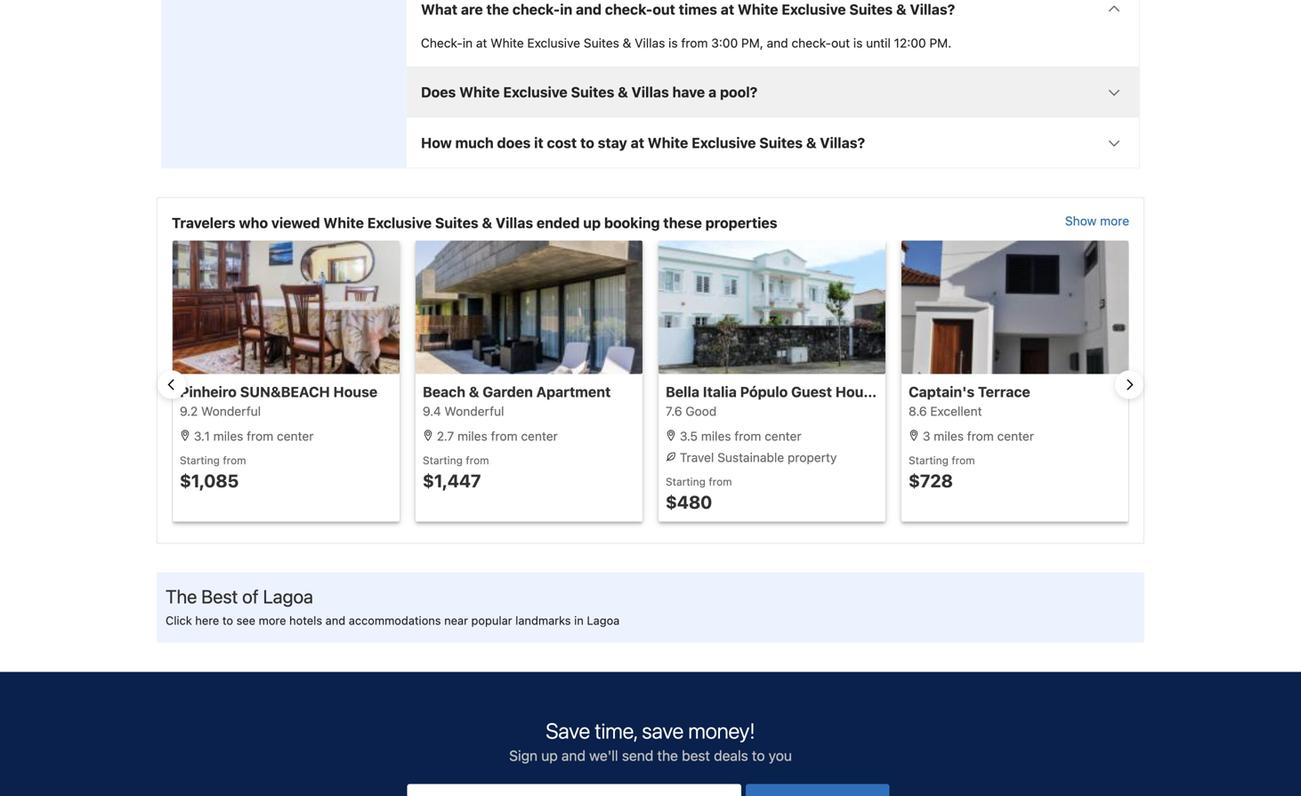 Task type: describe. For each thing, give the bounding box(es) containing it.
$728
[[909, 471, 953, 492]]

until
[[867, 36, 891, 50]]

3.5
[[680, 429, 698, 444]]

terrace
[[979, 384, 1031, 401]]

check-in at white exclusive suites & villas is from 3:00 pm, and check-out is until 12:00 pm.
[[421, 36, 952, 50]]

stay
[[598, 135, 628, 152]]

2 is from the left
[[854, 36, 863, 50]]

booking
[[604, 215, 660, 232]]

suites inside dropdown button
[[760, 135, 803, 152]]

$1,447
[[423, 471, 481, 492]]

exclusive inside dropdown button
[[782, 1, 846, 18]]

in inside dropdown button
[[560, 1, 573, 18]]

villas for up
[[496, 215, 533, 232]]

and inside save time, save money! sign up and we'll send the best deals to you
[[562, 748, 586, 765]]

from inside starting from $480
[[709, 476, 732, 489]]

region containing $1,085
[[158, 241, 1144, 530]]

miles for $1,447
[[458, 429, 488, 444]]

9.2 wonderful
[[180, 404, 261, 419]]

exclusive inside dropdown button
[[503, 84, 568, 101]]

& inside dropdown button
[[897, 1, 907, 18]]

3 miles from center
[[920, 429, 1035, 444]]

to inside save time, save money! sign up and we'll send the best deals to you
[[752, 748, 765, 765]]

accordion control element
[[406, 0, 1141, 169]]

0 horizontal spatial check-
[[513, 1, 560, 18]]

what are the check-in and check-out times at white exclusive suites & villas? button
[[407, 0, 1140, 34]]

2.7 miles from center
[[434, 429, 558, 444]]

hotels
[[289, 615, 322, 628]]

starting for $480
[[666, 476, 706, 489]]

pópulo
[[741, 384, 788, 401]]

0 horizontal spatial at
[[476, 36, 487, 50]]

pool?
[[720, 84, 758, 101]]

& inside beach & garden apartment 9.4 wonderful
[[469, 384, 480, 401]]

3:00 pm,
[[712, 36, 764, 50]]

are
[[461, 1, 483, 18]]

3 center from the left
[[765, 429, 802, 444]]

sun&beach
[[240, 384, 330, 401]]

up inside save time, save money! sign up and we'll send the best deals to you
[[542, 748, 558, 765]]

out inside dropdown button
[[653, 1, 676, 18]]

properties
[[706, 215, 778, 232]]

$1,085
[[180, 471, 239, 492]]

bella
[[666, 384, 700, 401]]

white inside what are the check-in and check-out times at white exclusive suites & villas? dropdown button
[[738, 1, 779, 18]]

guest
[[792, 384, 833, 401]]

1 horizontal spatial up
[[584, 215, 601, 232]]

pinheiro sun&beach house 9.2 wonderful
[[180, 384, 378, 419]]

2 horizontal spatial check-
[[792, 36, 832, 50]]

villas? inside dropdown button
[[910, 1, 956, 18]]

at inside what are the check-in and check-out times at white exclusive suites & villas? dropdown button
[[721, 1, 735, 18]]

ended
[[537, 215, 580, 232]]

bella italia pópulo guest house 7.6 good
[[666, 384, 880, 419]]

click
[[166, 615, 192, 628]]

starting from $480
[[666, 476, 732, 513]]

show more
[[1066, 214, 1130, 229]]

& left ended
[[482, 215, 493, 232]]

miles for $728
[[934, 429, 964, 444]]

cost
[[547, 135, 577, 152]]

what
[[421, 1, 458, 18]]

viewed
[[271, 215, 320, 232]]

captain's
[[909, 384, 975, 401]]

more inside the best of lagoa click here to see more hotels and accommodations near popular landmarks in lagoa
[[259, 615, 286, 628]]

save
[[642, 719, 684, 744]]

a
[[709, 84, 717, 101]]

see
[[237, 615, 256, 628]]

starting for $728
[[909, 455, 949, 467]]

3
[[923, 429, 931, 444]]

suites down "much" on the top left of the page
[[435, 215, 479, 232]]

and down what are the check-in and check-out times at white exclusive suites & villas? dropdown button
[[767, 36, 789, 50]]

best
[[682, 748, 711, 765]]

italia
[[703, 384, 737, 401]]

white inside does white exclusive suites & villas have a pool? dropdown button
[[460, 84, 500, 101]]

from inside accordion control element
[[682, 36, 708, 50]]

2.7
[[437, 429, 454, 444]]

3 miles from the left
[[701, 429, 732, 444]]

& inside dropdown button
[[618, 84, 628, 101]]

house inside pinheiro sun&beach house 9.2 wonderful
[[334, 384, 378, 401]]

the best of lagoa click here to see more hotels and accommodations near popular landmarks in lagoa
[[166, 586, 620, 628]]

landmarks
[[516, 615, 571, 628]]

much
[[455, 135, 494, 152]]

from down captain's terrace 8.6 excellent
[[968, 429, 994, 444]]

popular
[[472, 615, 513, 628]]

beach
[[423, 384, 466, 401]]

and inside the best of lagoa click here to see more hotels and accommodations near popular landmarks in lagoa
[[326, 615, 346, 628]]

what are the check-in and check-out times at white exclusive suites & villas?
[[421, 1, 956, 18]]

white right the check- at the left top of the page
[[491, 36, 524, 50]]

we'll
[[590, 748, 619, 765]]

& up does white exclusive suites & villas have a pool?
[[623, 36, 632, 50]]

3.5 miles from center
[[677, 429, 802, 444]]

from down beach & garden apartment 9.4 wonderful
[[491, 429, 518, 444]]

save time, save money! sign up and we'll send the best deals to you
[[509, 719, 792, 765]]

beach & garden apartment 9.4 wonderful
[[423, 384, 611, 419]]

captain's terrace 8.6 excellent
[[909, 384, 1031, 419]]

the
[[166, 586, 197, 608]]



Task type: locate. For each thing, give the bounding box(es) containing it.
1 horizontal spatial at
[[631, 135, 645, 152]]

villas
[[635, 36, 665, 50], [632, 84, 669, 101], [496, 215, 533, 232]]

4 miles from the left
[[934, 429, 964, 444]]

it
[[534, 135, 544, 152]]

region
[[158, 241, 1144, 530]]

house
[[334, 384, 378, 401], [836, 384, 880, 401]]

up right ended
[[584, 215, 601, 232]]

you
[[769, 748, 792, 765]]

up
[[584, 215, 601, 232], [542, 748, 558, 765]]

4 center from the left
[[998, 429, 1035, 444]]

1 vertical spatial the
[[658, 748, 678, 765]]

starting for $1,447
[[423, 455, 463, 467]]

the
[[487, 1, 509, 18], [658, 748, 678, 765]]

2 horizontal spatial to
[[752, 748, 765, 765]]

starting up $1,085
[[180, 455, 220, 467]]

0 vertical spatial up
[[584, 215, 601, 232]]

1 vertical spatial up
[[542, 748, 558, 765]]

1 horizontal spatial out
[[832, 36, 850, 50]]

0 vertical spatial lagoa
[[263, 586, 313, 608]]

in down are in the top of the page
[[463, 36, 473, 50]]

in
[[560, 1, 573, 18], [463, 36, 473, 50], [574, 615, 584, 628]]

center down pinheiro sun&beach house 9.2 wonderful
[[277, 429, 314, 444]]

miles right 3.5
[[701, 429, 732, 444]]

1 vertical spatial at
[[476, 36, 487, 50]]

does
[[421, 84, 456, 101]]

0 horizontal spatial is
[[669, 36, 678, 50]]

1 horizontal spatial lagoa
[[587, 615, 620, 628]]

check- up check-in at white exclusive suites & villas is from 3:00 pm, and check-out is until 12:00 pm.
[[605, 1, 653, 18]]

house right sun&beach
[[334, 384, 378, 401]]

starting inside starting from $1,447
[[423, 455, 463, 467]]

garden
[[483, 384, 533, 401]]

0 vertical spatial villas
[[635, 36, 665, 50]]

1 vertical spatial in
[[463, 36, 473, 50]]

suites up stay
[[571, 84, 615, 101]]

starting up $1,447
[[423, 455, 463, 467]]

starting
[[180, 455, 220, 467], [423, 455, 463, 467], [909, 455, 949, 467], [666, 476, 706, 489]]

in right landmarks
[[574, 615, 584, 628]]

1 center from the left
[[277, 429, 314, 444]]

1 horizontal spatial is
[[854, 36, 863, 50]]

suites up until
[[850, 1, 893, 18]]

white down have at the top
[[648, 135, 689, 152]]

0 horizontal spatial out
[[653, 1, 676, 18]]

2 vertical spatial at
[[631, 135, 645, 152]]

these
[[664, 215, 702, 232]]

villas? down does white exclusive suites & villas have a pool? dropdown button at the top of page
[[820, 135, 866, 152]]

does white exclusive suites & villas have a pool?
[[421, 84, 758, 101]]

white right viewed
[[324, 215, 364, 232]]

0 horizontal spatial the
[[487, 1, 509, 18]]

from down 3.1 miles from center
[[223, 455, 246, 467]]

more right see
[[259, 615, 286, 628]]

more right show
[[1101, 214, 1130, 229]]

how much does it cost to stay at white exclusive suites & villas? button
[[407, 118, 1140, 168]]

starting up $728
[[909, 455, 949, 467]]

from down 3 miles from center
[[952, 455, 976, 467]]

up right sign
[[542, 748, 558, 765]]

3.1
[[194, 429, 210, 444]]

from inside starting from $1,447
[[466, 455, 489, 467]]

and up does white exclusive suites & villas have a pool?
[[576, 1, 602, 18]]

1 horizontal spatial check-
[[605, 1, 653, 18]]

8.6 excellent
[[909, 404, 983, 419]]

the inside what are the check-in and check-out times at white exclusive suites & villas? dropdown button
[[487, 1, 509, 18]]

who
[[239, 215, 268, 232]]

check- right are in the top of the page
[[513, 1, 560, 18]]

white right does
[[460, 84, 500, 101]]

villas? inside dropdown button
[[820, 135, 866, 152]]

2 horizontal spatial at
[[721, 1, 735, 18]]

& up the 12:00 pm. on the right
[[897, 1, 907, 18]]

and
[[576, 1, 602, 18], [767, 36, 789, 50], [326, 615, 346, 628], [562, 748, 586, 765]]

from inside starting from $1,085
[[223, 455, 246, 467]]

2 house from the left
[[836, 384, 880, 401]]

center
[[277, 429, 314, 444], [521, 429, 558, 444], [765, 429, 802, 444], [998, 429, 1035, 444]]

starting from $728
[[909, 455, 976, 492]]

does
[[497, 135, 531, 152]]

1 horizontal spatial more
[[1101, 214, 1130, 229]]

lagoa
[[263, 586, 313, 608], [587, 615, 620, 628]]

12:00 pm.
[[895, 36, 952, 50]]

to left see
[[223, 615, 233, 628]]

& up 9.4 wonderful
[[469, 384, 480, 401]]

from down travel
[[709, 476, 732, 489]]

money!
[[689, 719, 756, 744]]

check-
[[421, 36, 463, 50]]

center down terrace
[[998, 429, 1035, 444]]

villas inside does white exclusive suites & villas have a pool? dropdown button
[[632, 84, 669, 101]]

center for $1,447
[[521, 429, 558, 444]]

0 vertical spatial to
[[581, 135, 595, 152]]

0 horizontal spatial house
[[334, 384, 378, 401]]

villas for from
[[635, 36, 665, 50]]

sustainable
[[718, 451, 785, 465]]

lagoa up hotels
[[263, 586, 313, 608]]

to left stay
[[581, 135, 595, 152]]

suites inside dropdown button
[[571, 84, 615, 101]]

0 vertical spatial villas?
[[910, 1, 956, 18]]

travel
[[680, 451, 714, 465]]

white inside how much does it cost to stay at white exclusive suites & villas? dropdown button
[[648, 135, 689, 152]]

does white exclusive suites & villas have a pool? button
[[407, 67, 1140, 117]]

miles for $1,085
[[213, 429, 243, 444]]

1 vertical spatial to
[[223, 615, 233, 628]]

1 horizontal spatial in
[[560, 1, 573, 18]]

travel sustainable property
[[677, 451, 837, 465]]

7.6 good
[[666, 404, 717, 419]]

and inside dropdown button
[[576, 1, 602, 18]]

is left until
[[854, 36, 863, 50]]

deals
[[714, 748, 749, 765]]

near
[[444, 615, 468, 628]]

how much does it cost to stay at white exclusive suites & villas?
[[421, 135, 866, 152]]

send
[[622, 748, 654, 765]]

2 miles from the left
[[458, 429, 488, 444]]

suites inside dropdown button
[[850, 1, 893, 18]]

to
[[581, 135, 595, 152], [223, 615, 233, 628], [752, 748, 765, 765]]

1 is from the left
[[669, 36, 678, 50]]

travelers who viewed white exclusive suites & villas ended up booking these properties
[[172, 215, 778, 232]]

from down times
[[682, 36, 708, 50]]

exclusive inside dropdown button
[[692, 135, 756, 152]]

0 horizontal spatial to
[[223, 615, 233, 628]]

the inside save time, save money! sign up and we'll send the best deals to you
[[658, 748, 678, 765]]

at inside how much does it cost to stay at white exclusive suites & villas? dropdown button
[[631, 135, 645, 152]]

miles
[[213, 429, 243, 444], [458, 429, 488, 444], [701, 429, 732, 444], [934, 429, 964, 444]]

have
[[673, 84, 705, 101]]

villas? up the 12:00 pm. on the right
[[910, 1, 956, 18]]

villas down what are the check-in and check-out times at white exclusive suites & villas?
[[635, 36, 665, 50]]

Your email address email field
[[407, 785, 742, 797]]

1 horizontal spatial house
[[836, 384, 880, 401]]

apartment
[[537, 384, 611, 401]]

starting from $1,085
[[180, 455, 246, 492]]

here
[[195, 615, 219, 628]]

from up sustainable
[[735, 429, 762, 444]]

2 horizontal spatial in
[[574, 615, 584, 628]]

to inside the best of lagoa click here to see more hotels and accommodations near popular landmarks in lagoa
[[223, 615, 233, 628]]

miles right 3
[[934, 429, 964, 444]]

to left you
[[752, 748, 765, 765]]

0 horizontal spatial villas?
[[820, 135, 866, 152]]

out left times
[[653, 1, 676, 18]]

from down 2.7 miles from center at left bottom
[[466, 455, 489, 467]]

house inside bella italia pópulo guest house 7.6 good
[[836, 384, 880, 401]]

starting up $480
[[666, 476, 706, 489]]

check- down what are the check-in and check-out times at white exclusive suites & villas? dropdown button
[[792, 36, 832, 50]]

from inside starting from $728
[[952, 455, 976, 467]]

0 vertical spatial more
[[1101, 214, 1130, 229]]

how
[[421, 135, 452, 152]]

0 horizontal spatial up
[[542, 748, 558, 765]]

2 vertical spatial to
[[752, 748, 765, 765]]

the right are in the top of the page
[[487, 1, 509, 18]]

0 horizontal spatial more
[[259, 615, 286, 628]]

house right guest
[[836, 384, 880, 401]]

0 vertical spatial in
[[560, 1, 573, 18]]

0 vertical spatial the
[[487, 1, 509, 18]]

& up stay
[[618, 84, 628, 101]]

save
[[546, 719, 590, 744]]

from down pinheiro sun&beach house 9.2 wonderful
[[247, 429, 274, 444]]

best
[[201, 586, 238, 608]]

sign
[[509, 748, 538, 765]]

miles down 9.2 wonderful
[[213, 429, 243, 444]]

9.4 wonderful
[[423, 404, 504, 419]]

white up 3:00 pm, at the right top of page
[[738, 1, 779, 18]]

1 horizontal spatial villas?
[[910, 1, 956, 18]]

1 vertical spatial lagoa
[[587, 615, 620, 628]]

times
[[679, 1, 718, 18]]

and down save
[[562, 748, 586, 765]]

0 horizontal spatial in
[[463, 36, 473, 50]]

at right stay
[[631, 135, 645, 152]]

0 vertical spatial out
[[653, 1, 676, 18]]

2 vertical spatial in
[[574, 615, 584, 628]]

1 vertical spatial villas?
[[820, 135, 866, 152]]

center up travel sustainable property
[[765, 429, 802, 444]]

out left until
[[832, 36, 850, 50]]

$480
[[666, 492, 713, 513]]

starting inside starting from $1,085
[[180, 455, 220, 467]]

suites
[[850, 1, 893, 18], [584, 36, 620, 50], [571, 84, 615, 101], [760, 135, 803, 152], [435, 215, 479, 232]]

1 vertical spatial villas
[[632, 84, 669, 101]]

time,
[[595, 719, 638, 744]]

travelers
[[172, 215, 236, 232]]

1 vertical spatial out
[[832, 36, 850, 50]]

show
[[1066, 214, 1097, 229]]

lagoa right landmarks
[[587, 615, 620, 628]]

0 vertical spatial at
[[721, 1, 735, 18]]

&
[[897, 1, 907, 18], [623, 36, 632, 50], [618, 84, 628, 101], [807, 135, 817, 152], [482, 215, 493, 232], [469, 384, 480, 401]]

the down save
[[658, 748, 678, 765]]

at right times
[[721, 1, 735, 18]]

in up does white exclusive suites & villas have a pool?
[[560, 1, 573, 18]]

from
[[682, 36, 708, 50], [247, 429, 274, 444], [491, 429, 518, 444], [735, 429, 762, 444], [968, 429, 994, 444], [223, 455, 246, 467], [466, 455, 489, 467], [952, 455, 976, 467], [709, 476, 732, 489]]

& inside dropdown button
[[807, 135, 817, 152]]

suites down does white exclusive suites & villas have a pool? dropdown button at the top of page
[[760, 135, 803, 152]]

starting inside starting from $728
[[909, 455, 949, 467]]

check-
[[513, 1, 560, 18], [605, 1, 653, 18], [792, 36, 832, 50]]

pinheiro
[[180, 384, 237, 401]]

exclusive
[[782, 1, 846, 18], [528, 36, 581, 50], [503, 84, 568, 101], [692, 135, 756, 152], [368, 215, 432, 232]]

in inside the best of lagoa click here to see more hotels and accommodations near popular landmarks in lagoa
[[574, 615, 584, 628]]

center for $1,085
[[277, 429, 314, 444]]

1 miles from the left
[[213, 429, 243, 444]]

& down does white exclusive suites & villas have a pool? dropdown button at the top of page
[[807, 135, 817, 152]]

1 vertical spatial more
[[259, 615, 286, 628]]

1 horizontal spatial to
[[581, 135, 595, 152]]

of
[[242, 586, 259, 608]]

1 horizontal spatial the
[[658, 748, 678, 765]]

starting inside starting from $480
[[666, 476, 706, 489]]

property
[[788, 451, 837, 465]]

accommodations
[[349, 615, 441, 628]]

show more link
[[1066, 213, 1130, 234]]

0 horizontal spatial lagoa
[[263, 586, 313, 608]]

at down are in the top of the page
[[476, 36, 487, 50]]

center for $728
[[998, 429, 1035, 444]]

is down what are the check-in and check-out times at white exclusive suites & villas?
[[669, 36, 678, 50]]

and right hotels
[[326, 615, 346, 628]]

2 center from the left
[[521, 429, 558, 444]]

1 house from the left
[[334, 384, 378, 401]]

starting for $1,085
[[180, 455, 220, 467]]

2 vertical spatial villas
[[496, 215, 533, 232]]

villas left have at the top
[[632, 84, 669, 101]]

villas?
[[910, 1, 956, 18], [820, 135, 866, 152]]

villas left ended
[[496, 215, 533, 232]]

center down beach & garden apartment 9.4 wonderful
[[521, 429, 558, 444]]

suites up does white exclusive suites & villas have a pool?
[[584, 36, 620, 50]]

out
[[653, 1, 676, 18], [832, 36, 850, 50]]

to inside dropdown button
[[581, 135, 595, 152]]

3.1 miles from center
[[191, 429, 314, 444]]

miles down 9.4 wonderful
[[458, 429, 488, 444]]

starting from $1,447
[[423, 455, 489, 492]]



Task type: vqa. For each thing, say whether or not it's contained in the screenshot.


